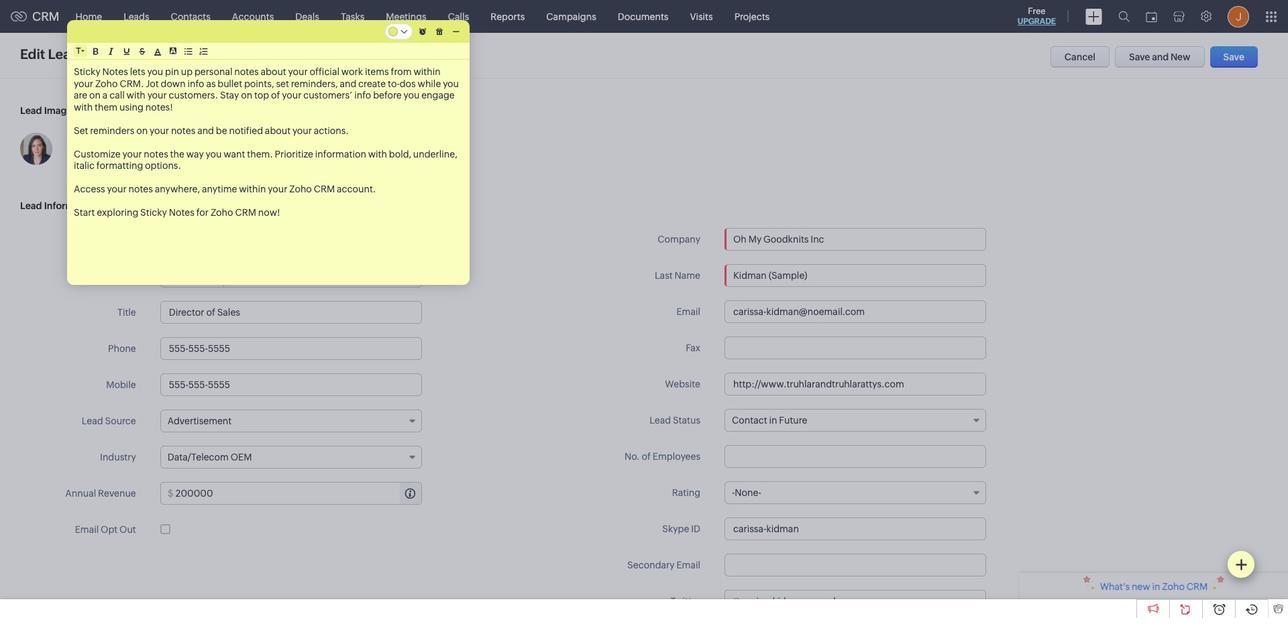 Task type: describe. For each thing, give the bounding box(es) containing it.
them.
[[247, 149, 273, 159]]

rating
[[672, 488, 701, 499]]

create
[[359, 78, 386, 89]]

engage
[[422, 90, 455, 101]]

notes inside 'sticky notes lets you pin up personal notes about your official work items from within your zoho crm. jot down info as bullet points, set reminders, and create to-dos while you are on a call with your customers. stay on top of your customers' info before you engage with them using notes!'
[[234, 66, 259, 77]]

using
[[119, 102, 144, 112]]

projects
[[735, 11, 770, 22]]

name for first name
[[110, 271, 136, 282]]

skype id
[[663, 524, 701, 535]]

your up exploring
[[107, 184, 127, 195]]

annual
[[65, 489, 96, 499]]

your inside customize your notes the way you want them. prioritize information with bold, underline, italic formatting options.
[[122, 149, 142, 159]]

home link
[[65, 0, 113, 33]]

new
[[1171, 52, 1191, 62]]

annual revenue
[[65, 489, 136, 499]]

last
[[655, 271, 673, 281]]

anytime
[[202, 184, 237, 195]]

notes down formatting
[[129, 184, 153, 195]]

top
[[254, 90, 269, 101]]

save for save
[[1224, 52, 1245, 62]]

leads link
[[113, 0, 160, 33]]

reminder image
[[419, 28, 427, 35]]

be
[[216, 125, 227, 136]]

name for last name
[[675, 271, 701, 281]]

as
[[206, 78, 216, 89]]

1 vertical spatial info
[[355, 90, 371, 101]]

save and new
[[1130, 52, 1191, 62]]

notes!
[[145, 102, 173, 112]]

lead for lead status
[[650, 415, 671, 426]]

1 horizontal spatial on
[[136, 125, 148, 136]]

save for save and new
[[1130, 52, 1151, 62]]

layout
[[128, 49, 158, 59]]

2 horizontal spatial zoho
[[289, 184, 312, 195]]

underline,
[[413, 149, 458, 159]]

with inside customize your notes the way you want them. prioritize information with bold, underline, italic formatting options.
[[368, 149, 387, 159]]

create new sticky note image
[[1236, 559, 1248, 571]]

calls link
[[437, 0, 480, 33]]

within inside 'sticky notes lets you pin up personal notes about your official work items from within your zoho crm. jot down info as bullet points, set reminders, and create to-dos while you are on a call with your customers. stay on top of your customers' info before you engage with them using notes!'
[[414, 66, 441, 77]]

tasks link
[[330, 0, 375, 33]]

out
[[120, 525, 136, 536]]

free
[[1028, 6, 1046, 16]]

first name
[[90, 271, 136, 282]]

documents link
[[607, 0, 680, 33]]

first
[[90, 271, 108, 282]]

phone
[[108, 344, 136, 354]]

reports link
[[480, 0, 536, 33]]

calendar image
[[1146, 11, 1158, 22]]

last name
[[655, 271, 701, 281]]

lead source
[[82, 416, 136, 427]]

points,
[[244, 78, 274, 89]]

exploring
[[97, 207, 138, 218]]

page
[[105, 49, 127, 59]]

them
[[95, 102, 118, 112]]

bold,
[[389, 149, 411, 159]]

sticky inside 'sticky notes lets you pin up personal notes about your official work items from within your zoho crm. jot down info as bullet points, set reminders, and create to-dos while you are on a call with your customers. stay on top of your customers' info before you engage with them using notes!'
[[74, 66, 101, 77]]

delete image
[[436, 28, 443, 35]]

0 horizontal spatial and
[[197, 125, 214, 136]]

mobile
[[106, 380, 136, 391]]

from
[[391, 66, 412, 77]]

image image
[[20, 133, 52, 165]]

your down notes!
[[150, 125, 169, 136]]

1 vertical spatial within
[[239, 184, 266, 195]]

crm.
[[120, 78, 144, 89]]

are
[[74, 90, 87, 101]]

accounts
[[232, 11, 274, 22]]

deals link
[[285, 0, 330, 33]]

your up are
[[74, 78, 93, 89]]

customize your notes the way you want them. prioritize information with bold, underline, italic formatting options.
[[74, 149, 460, 171]]

reports
[[491, 11, 525, 22]]

secondary email
[[628, 560, 701, 571]]

lead for lead information
[[20, 201, 42, 211]]

reminders
[[90, 125, 134, 136]]

you up the engage
[[443, 78, 459, 89]]

skype
[[663, 524, 690, 535]]

twitter
[[671, 597, 701, 607]]

0 horizontal spatial edit
[[20, 46, 45, 62]]

down
[[161, 78, 186, 89]]

0 vertical spatial crm
[[32, 9, 59, 23]]

profile element
[[1220, 0, 1258, 33]]

official
[[310, 66, 340, 77]]

and inside 'sticky notes lets you pin up personal notes about your official work items from within your zoho crm. jot down info as bullet points, set reminders, and create to-dos while you are on a call with your customers. stay on top of your customers' info before you engage with them using notes!'
[[340, 78, 357, 89]]

image
[[44, 105, 72, 116]]

1 vertical spatial of
[[642, 452, 651, 462]]

cancel button
[[1051, 46, 1110, 68]]

customers.
[[169, 90, 218, 101]]

lead for lead source
[[82, 416, 103, 427]]

access your notes anywhere, anytime within your zoho crm account.
[[74, 184, 376, 195]]

work
[[341, 66, 363, 77]]

zoho inside 'sticky notes lets you pin up personal notes about your official work items from within your zoho crm. jot down info as bullet points, set reminders, and create to-dos while you are on a call with your customers. stay on top of your customers' info before you engage with them using notes!'
[[95, 78, 118, 89]]

set reminders on your notes and be notified about your actions.
[[74, 125, 349, 136]]

meetings
[[386, 11, 427, 22]]

website
[[665, 379, 701, 390]]

personal
[[195, 66, 233, 77]]

you down dos
[[404, 90, 420, 101]]

profile image
[[1228, 6, 1250, 27]]

employees
[[653, 452, 701, 462]]

search element
[[1111, 0, 1138, 33]]

edit inside edit lead edit page layout
[[86, 49, 103, 59]]

0 vertical spatial with
[[127, 90, 146, 101]]

lead status
[[650, 415, 701, 426]]

your up prioritize
[[293, 125, 312, 136]]

1 vertical spatial with
[[74, 102, 93, 112]]

revenue
[[98, 489, 136, 499]]

the
[[170, 149, 185, 159]]

notes inside customize your notes the way you want them. prioritize information with bold, underline, italic formatting options.
[[144, 149, 168, 159]]

visits link
[[680, 0, 724, 33]]

start
[[74, 207, 95, 218]]

now!
[[258, 207, 280, 218]]

create menu element
[[1078, 0, 1111, 33]]

bullet
[[218, 78, 242, 89]]

visits
[[690, 11, 713, 22]]



Task type: vqa. For each thing, say whether or not it's contained in the screenshot.
the rightmost Nov
no



Task type: locate. For each thing, give the bounding box(es) containing it.
to-
[[388, 78, 400, 89]]

your up now!
[[268, 184, 288, 195]]

0 horizontal spatial of
[[271, 90, 280, 101]]

accounts link
[[221, 0, 285, 33]]

information
[[44, 201, 97, 211]]

you inside customize your notes the way you want them. prioritize information with bold, underline, italic formatting options.
[[206, 149, 222, 159]]

your up set
[[288, 66, 308, 77]]

2 horizontal spatial with
[[368, 149, 387, 159]]

1 vertical spatial zoho
[[289, 184, 312, 195]]

your down set
[[282, 90, 302, 101]]

notes inside 'sticky notes lets you pin up personal notes about your official work items from within your zoho crm. jot down info as bullet points, set reminders, and create to-dos while you are on a call with your customers. stay on top of your customers' info before you engage with them using notes!'
[[102, 66, 128, 77]]

sticky
[[74, 66, 101, 77], [140, 207, 167, 218]]

notes
[[102, 66, 128, 77], [169, 207, 195, 218]]

opt
[[101, 525, 118, 536]]

None text field
[[225, 266, 421, 287], [725, 301, 987, 324], [160, 338, 422, 360], [725, 373, 987, 396], [725, 446, 987, 469], [725, 518, 987, 541], [225, 266, 421, 287], [725, 301, 987, 324], [160, 338, 422, 360], [725, 373, 987, 396], [725, 446, 987, 469], [725, 518, 987, 541]]

of right the "no."
[[642, 452, 651, 462]]

2 horizontal spatial on
[[241, 90, 252, 101]]

1 vertical spatial email
[[75, 525, 99, 536]]

save down profile icon
[[1224, 52, 1245, 62]]

notes
[[234, 66, 259, 77], [171, 125, 196, 136], [144, 149, 168, 159], [129, 184, 153, 195]]

0 horizontal spatial notes
[[102, 66, 128, 77]]

about up set
[[261, 66, 286, 77]]

email
[[677, 307, 701, 317], [75, 525, 99, 536], [677, 560, 701, 571]]

sticky down anywhere,
[[140, 207, 167, 218]]

1 vertical spatial sticky
[[140, 207, 167, 218]]

documents
[[618, 11, 669, 22]]

lead left source
[[82, 416, 103, 427]]

edit left page
[[86, 49, 103, 59]]

2 vertical spatial zoho
[[211, 207, 233, 218]]

1 save from the left
[[1130, 52, 1151, 62]]

crm left now!
[[235, 207, 256, 218]]

0 vertical spatial email
[[677, 307, 701, 317]]

2 vertical spatial email
[[677, 560, 701, 571]]

edit lead edit page layout
[[20, 46, 158, 62]]

1 horizontal spatial info
[[355, 90, 371, 101]]

2 vertical spatial with
[[368, 149, 387, 159]]

calls
[[448, 11, 469, 22]]

0 vertical spatial and
[[1153, 52, 1169, 62]]

free upgrade
[[1018, 6, 1056, 26]]

1 horizontal spatial within
[[414, 66, 441, 77]]

your up notes!
[[147, 90, 167, 101]]

information
[[315, 149, 366, 159]]

industry
[[100, 452, 136, 463]]

2 horizontal spatial crm
[[314, 184, 335, 195]]

on left a
[[89, 90, 101, 101]]

lead
[[48, 46, 79, 62], [20, 105, 42, 116], [20, 201, 42, 211], [650, 415, 671, 426], [82, 416, 103, 427]]

a
[[103, 90, 108, 101]]

0 vertical spatial info
[[188, 78, 204, 89]]

lets
[[130, 66, 145, 77]]

0 horizontal spatial within
[[239, 184, 266, 195]]

zoho right "for"
[[211, 207, 233, 218]]

with down are
[[74, 102, 93, 112]]

edit page layout link
[[86, 49, 158, 59]]

notes up the
[[171, 125, 196, 136]]

name right first at left top
[[110, 271, 136, 282]]

within up now!
[[239, 184, 266, 195]]

1 horizontal spatial notes
[[169, 207, 195, 218]]

1 vertical spatial and
[[340, 78, 357, 89]]

0 vertical spatial about
[[261, 66, 286, 77]]

save inside button
[[1224, 52, 1245, 62]]

notes up points,
[[234, 66, 259, 77]]

1 horizontal spatial and
[[340, 78, 357, 89]]

1 vertical spatial notes
[[169, 207, 195, 218]]

1 vertical spatial about
[[265, 125, 291, 136]]

of inside 'sticky notes lets you pin up personal notes about your official work items from within your zoho crm. jot down info as bullet points, set reminders, and create to-dos while you are on a call with your customers. stay on top of your customers' info before you engage with them using notes!'
[[271, 90, 280, 101]]

of
[[271, 90, 280, 101], [642, 452, 651, 462]]

1 horizontal spatial with
[[127, 90, 146, 101]]

email up twitter on the bottom of the page
[[677, 560, 701, 571]]

info up customers.
[[188, 78, 204, 89]]

notes left "for"
[[169, 207, 195, 218]]

anywhere,
[[155, 184, 200, 195]]

0 horizontal spatial on
[[89, 90, 101, 101]]

0 vertical spatial within
[[414, 66, 441, 77]]

lead information
[[20, 201, 97, 211]]

1 vertical spatial crm
[[314, 184, 335, 195]]

2 horizontal spatial and
[[1153, 52, 1169, 62]]

0 horizontal spatial name
[[110, 271, 136, 282]]

reminders,
[[291, 78, 338, 89]]

source
[[105, 416, 136, 427]]

actions.
[[314, 125, 349, 136]]

access
[[74, 184, 105, 195]]

contacts
[[171, 11, 211, 22]]

notified
[[229, 125, 263, 136]]

0 horizontal spatial zoho
[[95, 78, 118, 89]]

jot
[[146, 78, 159, 89]]

save left new
[[1130, 52, 1151, 62]]

edit
[[20, 46, 45, 62], [86, 49, 103, 59]]

1 horizontal spatial save
[[1224, 52, 1245, 62]]

set
[[276, 78, 289, 89]]

id
[[691, 524, 701, 535]]

status
[[673, 415, 701, 426]]

save button
[[1211, 46, 1259, 68]]

save and new button
[[1116, 46, 1205, 68]]

within up while at top
[[414, 66, 441, 77]]

and down work
[[340, 78, 357, 89]]

0 vertical spatial sticky
[[74, 66, 101, 77]]

email up fax
[[677, 307, 701, 317]]

about for notes
[[261, 66, 286, 77]]

email for email
[[677, 307, 701, 317]]

about for notified
[[265, 125, 291, 136]]

0 horizontal spatial crm
[[32, 9, 59, 23]]

zoho
[[95, 78, 118, 89], [289, 184, 312, 195], [211, 207, 233, 218]]

0 vertical spatial zoho
[[95, 78, 118, 89]]

meetings link
[[375, 0, 437, 33]]

info
[[188, 78, 204, 89], [355, 90, 371, 101]]

lead left image
[[20, 105, 42, 116]]

with left bold,
[[368, 149, 387, 159]]

lead up are
[[48, 46, 79, 62]]

about
[[261, 66, 286, 77], [265, 125, 291, 136]]

crm left account.
[[314, 184, 335, 195]]

about up prioritize
[[265, 125, 291, 136]]

zoho up a
[[95, 78, 118, 89]]

with down crm.
[[127, 90, 146, 101]]

call
[[110, 90, 125, 101]]

your up formatting
[[122, 149, 142, 159]]

about inside 'sticky notes lets you pin up personal notes about your official work items from within your zoho crm. jot down info as bullet points, set reminders, and create to-dos while you are on a call with your customers. stay on top of your customers' info before you engage with them using notes!'
[[261, 66, 286, 77]]

you up jot
[[147, 66, 163, 77]]

lead image
[[20, 105, 72, 116]]

secondary
[[628, 560, 675, 571]]

customers'
[[304, 90, 353, 101]]

fax
[[686, 343, 701, 354]]

customize
[[74, 149, 121, 159]]

None field
[[76, 46, 85, 56]]

up
[[181, 66, 193, 77]]

None text field
[[725, 264, 987, 287], [160, 301, 422, 324], [725, 337, 987, 360], [160, 374, 422, 397], [176, 483, 421, 505], [725, 554, 987, 577], [743, 591, 986, 613], [725, 264, 987, 287], [160, 301, 422, 324], [725, 337, 987, 360], [160, 374, 422, 397], [176, 483, 421, 505], [725, 554, 987, 577], [743, 591, 986, 613]]

0 vertical spatial notes
[[102, 66, 128, 77]]

0 horizontal spatial save
[[1130, 52, 1151, 62]]

sticky down edit lead edit page layout on the top of page
[[74, 66, 101, 77]]

1 horizontal spatial crm
[[235, 207, 256, 218]]

crm left home
[[32, 9, 59, 23]]

email for email opt out
[[75, 525, 99, 536]]

lead left information
[[20, 201, 42, 211]]

no. of employees
[[625, 452, 701, 462]]

items
[[365, 66, 389, 77]]

on down using
[[136, 125, 148, 136]]

cancel
[[1065, 52, 1096, 62]]

0 horizontal spatial info
[[188, 78, 204, 89]]

on
[[89, 90, 101, 101], [241, 90, 252, 101], [136, 125, 148, 136]]

name right last
[[675, 271, 701, 281]]

lead left status
[[650, 415, 671, 426]]

while
[[418, 78, 441, 89]]

before
[[373, 90, 402, 101]]

no.
[[625, 452, 640, 462]]

upgrade
[[1018, 17, 1056, 26]]

info down create
[[355, 90, 371, 101]]

crm link
[[11, 9, 59, 23]]

1 horizontal spatial edit
[[86, 49, 103, 59]]

save
[[1130, 52, 1151, 62], [1224, 52, 1245, 62]]

1 horizontal spatial zoho
[[211, 207, 233, 218]]

want
[[224, 149, 245, 159]]

2 vertical spatial crm
[[235, 207, 256, 218]]

for
[[196, 207, 209, 218]]

0 vertical spatial of
[[271, 90, 280, 101]]

you right way on the top left
[[206, 149, 222, 159]]

home
[[76, 11, 102, 22]]

contacts link
[[160, 0, 221, 33]]

options.
[[145, 160, 181, 171]]

notes up 'options.'
[[144, 149, 168, 159]]

of down set
[[271, 90, 280, 101]]

0 horizontal spatial sticky
[[74, 66, 101, 77]]

create menu image
[[1086, 8, 1103, 24]]

1 horizontal spatial sticky
[[140, 207, 167, 218]]

notes down page
[[102, 66, 128, 77]]

and left new
[[1153, 52, 1169, 62]]

projects link
[[724, 0, 781, 33]]

leads
[[124, 11, 149, 22]]

formatting
[[97, 160, 143, 171]]

title
[[118, 307, 136, 318]]

2 save from the left
[[1224, 52, 1245, 62]]

and inside button
[[1153, 52, 1169, 62]]

edit down crm link
[[20, 46, 45, 62]]

zoho down prioritize
[[289, 184, 312, 195]]

campaigns
[[547, 11, 597, 22]]

and left the be
[[197, 125, 214, 136]]

save inside button
[[1130, 52, 1151, 62]]

your
[[288, 66, 308, 77], [74, 78, 93, 89], [147, 90, 167, 101], [282, 90, 302, 101], [150, 125, 169, 136], [293, 125, 312, 136], [122, 149, 142, 159], [107, 184, 127, 195], [268, 184, 288, 195]]

0 horizontal spatial with
[[74, 102, 93, 112]]

campaigns link
[[536, 0, 607, 33]]

1 horizontal spatial name
[[675, 271, 701, 281]]

email left opt
[[75, 525, 99, 536]]

1 horizontal spatial of
[[642, 452, 651, 462]]

email opt out
[[75, 525, 136, 536]]

on left the top
[[241, 90, 252, 101]]

lead for lead image
[[20, 105, 42, 116]]

2 vertical spatial and
[[197, 125, 214, 136]]

search image
[[1119, 11, 1130, 22]]

company
[[658, 234, 701, 245]]



